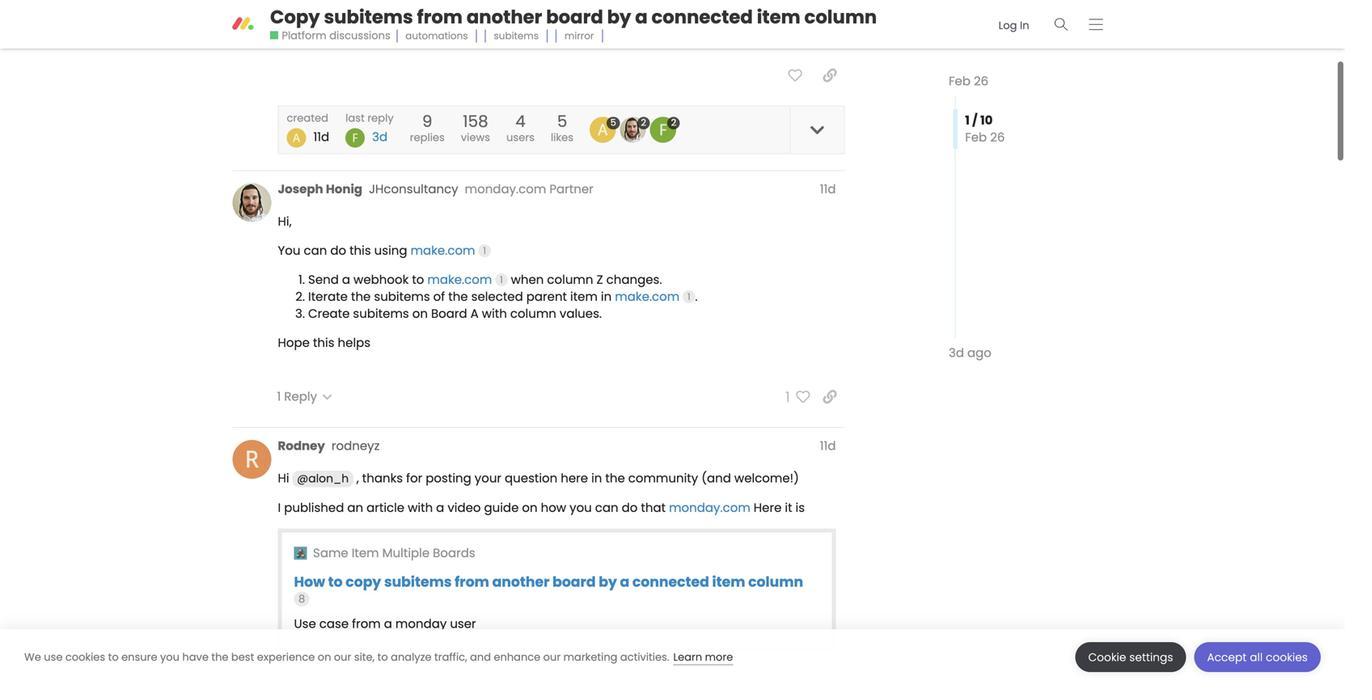 Task type: vqa. For each thing, say whether or not it's contained in the screenshot.
KB
no



Task type: locate. For each thing, give the bounding box(es) containing it.
1 horizontal spatial 3d
[[949, 344, 964, 362]]

on left how
[[522, 499, 538, 516]]

subitems inside the how to copy subitems from another board by a connected item column 8
[[384, 572, 452, 592]]

heading down likes
[[269, 180, 845, 201]]

1 horizontal spatial fantasy media team image
[[650, 117, 676, 143]]

2 2 link from the left
[[650, 116, 680, 143]]

our right enhance
[[543, 650, 561, 664]]

2 heading from the top
[[269, 437, 845, 458]]

2 11d link from the top
[[820, 437, 836, 455]]

1 horizontal spatial with
[[482, 305, 507, 322]]

0 vertical spatial board
[[546, 4, 603, 30]]

@alon_h
[[297, 471, 349, 486]]

cookies inside button
[[1266, 650, 1308, 665]]

2 vertical spatial item
[[712, 572, 745, 592]]

you right how
[[569, 499, 592, 516]]

1 vertical spatial board
[[553, 572, 596, 592]]

1 inside 1 / 10 feb 26
[[965, 111, 970, 129]]

rodney rodneyz
[[278, 437, 380, 455]]

2 link right joseph honig image
[[650, 116, 680, 143]]

mirror link
[[556, 25, 603, 47]]

a
[[635, 4, 648, 30], [342, 271, 350, 288], [436, 499, 444, 516], [620, 572, 629, 592], [384, 615, 392, 632]]

item inside copy subitems from another board by a connected item column platform discussions
[[757, 4, 801, 30]]

0 vertical spatial with
[[482, 305, 507, 322]]

11d
[[313, 128, 329, 146], [820, 180, 836, 198], [820, 437, 836, 455]]

another inside copy subitems from another board by a connected item column platform discussions
[[467, 4, 542, 30]]

1 vertical spatial in
[[591, 469, 602, 487]]

1 11d link from the top
[[820, 180, 836, 198]]

by inside the how to copy subitems from another board by a connected item column 8
[[599, 572, 617, 592]]

1 horizontal spatial 2
[[671, 116, 676, 129]]

0 horizontal spatial monday.com
[[465, 180, 546, 198]]

analyze
[[391, 650, 432, 664]]

site,
[[354, 650, 375, 664]]

heading
[[269, 180, 845, 201], [269, 437, 845, 458]]

log in button
[[990, 12, 1038, 39]]

fantasy media team image down last
[[346, 128, 365, 148]]

question
[[505, 469, 557, 487]]

by inside copy subitems from another board by a connected item column platform discussions
[[607, 4, 631, 30]]

0 horizontal spatial can
[[304, 242, 327, 259]]

2 link right 5 likes
[[620, 116, 650, 143]]

2 horizontal spatial on
[[522, 499, 538, 516]]

26
[[974, 72, 988, 90], [990, 128, 1005, 146]]

likes
[[551, 130, 574, 145]]

connected
[[651, 4, 753, 30], [632, 572, 709, 592]]

1 vertical spatial item
[[570, 288, 598, 305]]

11d for rodneyz
[[820, 437, 836, 455]]

alon hayun image for 5
[[590, 117, 616, 143]]

subitems inside tags list
[[494, 29, 539, 43]]

board
[[546, 4, 603, 30], [553, 572, 596, 592]]

chevron down image
[[322, 392, 332, 402]]

platform discussions link
[[270, 28, 390, 43]]

a right send
[[342, 271, 350, 288]]

copy a link to this post to clipboard image
[[823, 69, 837, 82], [823, 390, 837, 404]]

3d for 3d
[[372, 128, 388, 146]]

of
[[433, 288, 445, 305]]

1 vertical spatial you
[[160, 650, 180, 664]]

accept all cookies
[[1207, 650, 1308, 665]]

dialog
[[0, 629, 1345, 685]]

monday.com down users
[[465, 180, 546, 198]]

1 vertical spatial by
[[599, 572, 617, 592]]

by right mirror link
[[607, 4, 631, 30]]

item inside the how to copy subitems from another board by a connected item column 8
[[712, 572, 745, 592]]

cookies for all
[[1266, 650, 1308, 665]]

26 up the 10
[[974, 72, 988, 90]]

connected inside the how to copy subitems from another board by a connected item column 8
[[632, 572, 709, 592]]

tags list
[[397, 25, 611, 47]]

0 vertical spatial this
[[349, 242, 371, 259]]

here
[[754, 499, 782, 516]]

0 horizontal spatial do
[[330, 242, 346, 259]]

monday community forum image
[[232, 13, 254, 36]]

boards
[[433, 544, 475, 562]]

expand topic details image
[[809, 122, 825, 138]]

hi
[[278, 469, 289, 487]]

you
[[569, 499, 592, 516], [160, 650, 180, 664]]

2 link
[[620, 116, 650, 143], [650, 116, 680, 143]]

on left of
[[412, 305, 428, 322]]

can
[[304, 242, 327, 259], [595, 499, 618, 516]]

all
[[1250, 650, 1263, 665]]

2 vertical spatial 11d
[[820, 437, 836, 455]]

1 horizontal spatial you
[[569, 499, 592, 516]]

@alon_h link
[[292, 471, 353, 487]]

to inside the how to copy subitems from another board by a connected item column 8
[[328, 572, 343, 592]]

cookie settings button
[[1075, 642, 1186, 672]]

another inside the how to copy subitems from another board by a connected item column 8
[[492, 572, 550, 592]]

mirror
[[565, 29, 594, 43]]

traffic,
[[434, 650, 467, 664]]

5 for 5
[[610, 116, 616, 129]]

in right parent
[[601, 288, 612, 305]]

1 our from the left
[[334, 650, 351, 664]]

column inside copy subitems from another board by a connected item column platform discussions
[[804, 4, 877, 30]]

automations link
[[397, 25, 477, 47]]

0 vertical spatial heading
[[269, 180, 845, 201]]

alon hayun image
[[590, 117, 616, 143], [287, 128, 306, 148]]

selected
[[471, 288, 523, 305]]

1 horizontal spatial monday.com
[[669, 499, 750, 516]]

0 vertical spatial from
[[417, 4, 463, 30]]

our left site,
[[334, 650, 351, 664]]

1 vertical spatial this
[[313, 334, 334, 351]]

your
[[475, 469, 501, 487]]

the right the here
[[605, 469, 625, 487]]

monday.com inside heading
[[465, 180, 546, 198]]

created
[[287, 111, 328, 125]]

8
[[298, 592, 305, 606]]

with inside send a webhook to make.com 1 when column z changes. iterate the subitems of the selected parent item in make.com 1 . create subitems on board a with column values.
[[482, 305, 507, 322]]

you left have
[[160, 650, 180, 664]]

0 horizontal spatial you
[[160, 650, 180, 664]]

heading up the here
[[269, 437, 845, 458]]

1 vertical spatial heading
[[269, 437, 845, 458]]

item up like this post image in the top of the page
[[757, 4, 801, 30]]

0 vertical spatial by
[[607, 4, 631, 30]]

to inside send a webhook to make.com 1 when column z changes. iterate the subitems of the selected parent item in make.com 1 . create subitems on board a with column values.
[[412, 271, 424, 288]]

2 cookies from the left
[[1266, 650, 1308, 665]]

1 vertical spatial 11d link
[[820, 437, 836, 455]]

2 for 'fantasy media team' image associated with 2
[[671, 116, 676, 129]]

dialog containing cookie settings
[[0, 629, 1345, 685]]

monday.com down (and
[[669, 499, 750, 516]]

1 horizontal spatial alon hayun image
[[590, 117, 616, 143]]

monday.com link
[[669, 499, 750, 516]]

0 vertical spatial copy a link to this post to clipboard image
[[823, 69, 837, 82]]

2 2 from the left
[[671, 116, 676, 129]]

menu image
[[1089, 18, 1103, 30]]

1 2 from the left
[[641, 116, 646, 129]]

2 horizontal spatial item
[[757, 4, 801, 30]]

to left ensure
[[108, 650, 119, 664]]

hi,
[[278, 213, 292, 230]]

search image
[[1055, 18, 1068, 30]]

feb down feb 26
[[965, 128, 987, 146]]

1 vertical spatial connected
[[632, 572, 709, 592]]

5 right '4'
[[557, 110, 567, 133]]

when
[[511, 271, 544, 288]]

alon hayun image inside 5 link
[[590, 117, 616, 143]]

1 horizontal spatial cookies
[[1266, 650, 1308, 665]]

1 vertical spatial from
[[455, 572, 489, 592]]

alon hayun image down 'created'
[[287, 128, 306, 148]]

this left using at top left
[[349, 242, 371, 259]]

is
[[796, 499, 805, 516]]

1 vertical spatial with
[[408, 499, 433, 516]]

1 vertical spatial another
[[492, 572, 550, 592]]

0 horizontal spatial alon hayun image
[[287, 128, 306, 148]]

1 horizontal spatial item
[[712, 572, 745, 592]]

a right mirror link
[[635, 4, 648, 30]]

2 vertical spatial from
[[352, 615, 381, 632]]

on down case
[[318, 650, 331, 664]]

5 inside 5 likes
[[557, 110, 567, 133]]

0 horizontal spatial cookies
[[65, 650, 105, 664]]

helps
[[338, 334, 371, 351]]

3d left ago
[[949, 344, 964, 362]]

in right the here
[[591, 469, 602, 487]]

1 horizontal spatial our
[[543, 650, 561, 664]]

this down 'create' on the left top
[[313, 334, 334, 351]]

0 vertical spatial 11d
[[313, 128, 329, 146]]

cookies right use
[[65, 650, 105, 664]]

reply
[[367, 111, 394, 125]]

enhance
[[494, 650, 540, 664]]

1 heading from the top
[[269, 180, 845, 201]]

0 vertical spatial another
[[467, 4, 542, 30]]

2 vertical spatial on
[[318, 650, 331, 664]]

best
[[231, 650, 254, 664]]

0 horizontal spatial our
[[334, 650, 351, 664]]

0 horizontal spatial with
[[408, 499, 433, 516]]

26 inside 1 / 10 feb 26
[[990, 128, 1005, 146]]

settings
[[1129, 650, 1173, 665]]

feb up 1 / 10 feb 26
[[949, 72, 971, 90]]

d unliked image
[[790, 390, 810, 404]]

hope
[[278, 334, 310, 351]]

like this post image
[[788, 69, 802, 82]]

from left subitems link
[[417, 4, 463, 30]]

webhook
[[353, 271, 409, 288]]

1 horizontal spatial do
[[622, 499, 638, 516]]

copy a link to this post to clipboard image right like this post image in the top of the page
[[823, 69, 837, 82]]

1 vertical spatial monday.com
[[669, 499, 750, 516]]

fantasy media team image right joseph honig image
[[650, 117, 676, 143]]

1 vertical spatial 3d
[[949, 344, 964, 362]]

from for another
[[417, 4, 463, 30]]

3d down reply
[[372, 128, 388, 146]]

from right case
[[352, 615, 381, 632]]

copy a link to this post to clipboard image right d unliked icon
[[823, 390, 837, 404]]

alon hayun image left joseph honig image
[[590, 117, 616, 143]]

1 vertical spatial can
[[595, 499, 618, 516]]

1 vertical spatial 26
[[990, 128, 1005, 146]]

from down boards
[[455, 572, 489, 592]]

0 vertical spatial you
[[569, 499, 592, 516]]

monday.com
[[465, 180, 546, 198], [669, 499, 750, 516]]

parent
[[526, 288, 567, 305]]

board inside copy subitems from another board by a connected item column platform discussions
[[546, 4, 603, 30]]

1 vertical spatial feb
[[965, 128, 987, 146]]

to
[[412, 271, 424, 288], [328, 572, 343, 592], [108, 650, 119, 664], [377, 650, 388, 664]]

thanks
[[362, 469, 403, 487]]

1 vertical spatial on
[[522, 499, 538, 516]]

0 horizontal spatial fantasy media team image
[[346, 128, 365, 148]]

a up activities.
[[620, 572, 629, 592]]

fantasy media team image
[[650, 117, 676, 143], [346, 128, 365, 148]]

monday
[[395, 615, 447, 632]]

1 / 10 feb 26
[[965, 111, 1005, 146]]

1 vertical spatial 11d
[[820, 180, 836, 198]]

1 horizontal spatial 5
[[610, 116, 616, 129]]

to right how
[[328, 572, 343, 592]]

9 replies
[[410, 110, 445, 145]]

make.com up of
[[411, 242, 475, 259]]

1 horizontal spatial 26
[[990, 128, 1005, 146]]

0 vertical spatial connected
[[651, 4, 753, 30]]

from inside copy subitems from another board by a connected item column platform discussions
[[417, 4, 463, 30]]

11d link
[[820, 180, 836, 198], [820, 437, 836, 455]]

how
[[294, 572, 325, 592]]

can right you
[[304, 242, 327, 259]]

0 vertical spatial on
[[412, 305, 428, 322]]

2
[[641, 116, 646, 129], [671, 116, 676, 129]]

an
[[347, 499, 363, 516]]

with down for
[[408, 499, 433, 516]]

0 horizontal spatial this
[[313, 334, 334, 351]]

can left "that"
[[595, 499, 618, 516]]

do left "that"
[[622, 499, 638, 516]]

4
[[515, 110, 526, 133]]

5 left joseph honig image
[[610, 116, 616, 129]]

jhconsultancy
[[369, 180, 458, 198]]

0 horizontal spatial 3d
[[372, 128, 388, 146]]

item up more on the bottom right
[[712, 572, 745, 592]]

to left of
[[412, 271, 424, 288]]

the right of
[[448, 288, 468, 305]]

item right parent
[[570, 288, 598, 305]]

do up send
[[330, 242, 346, 259]]

0 vertical spatial do
[[330, 242, 346, 259]]

11d link for rodneyz
[[820, 437, 836, 455]]

2 right joseph honig image
[[671, 116, 676, 129]]

0 vertical spatial 11d link
[[820, 180, 836, 198]]

0 vertical spatial item
[[757, 4, 801, 30]]

1 horizontal spatial on
[[412, 305, 428, 322]]

0 vertical spatial 3d
[[372, 128, 388, 146]]

2 right 5 link
[[641, 116, 646, 129]]

a left monday
[[384, 615, 392, 632]]

cookie settings
[[1088, 650, 1173, 665]]

use
[[44, 650, 63, 664]]

1 vertical spatial copy a link to this post to clipboard image
[[823, 390, 837, 404]]

how to copy subitems from another board by a connected item column 8
[[294, 572, 803, 606]]

26 right /
[[990, 128, 1005, 146]]

1 reply button
[[269, 383, 340, 411]]

2 copy a link to this post to clipboard image from the top
[[823, 390, 837, 404]]

0 vertical spatial in
[[601, 288, 612, 305]]

joseph honig image
[[620, 117, 646, 143]]

from for a
[[352, 615, 381, 632]]

platform
[[282, 28, 327, 43]]

cookies right all on the right of the page
[[1266, 650, 1308, 665]]

another
[[467, 4, 542, 30], [492, 572, 550, 592]]

with right a at top left
[[482, 305, 507, 322]]

0 vertical spatial monday.com
[[465, 180, 546, 198]]

0 horizontal spatial 26
[[974, 72, 988, 90]]

accept
[[1207, 650, 1247, 665]]

welcome!)
[[734, 469, 799, 487]]

hope this helps
[[278, 334, 371, 351]]

the left best
[[211, 650, 228, 664]]

0 horizontal spatial item
[[570, 288, 598, 305]]

0 vertical spatial can
[[304, 242, 327, 259]]

ago
[[967, 344, 991, 362]]

11d for jhconsultancy
[[820, 180, 836, 198]]

5
[[557, 110, 567, 133], [610, 116, 616, 129]]

by up the marketing
[[599, 572, 617, 592]]

0 horizontal spatial 2
[[641, 116, 646, 129]]

1 cookies from the left
[[65, 650, 105, 664]]

0 horizontal spatial 5
[[557, 110, 567, 133]]



Task type: describe. For each thing, give the bounding box(es) containing it.
on inside send a webhook to make.com 1 when column z changes. iterate the subitems of the selected parent item in make.com 1 . create subitems on board a with column values.
[[412, 305, 428, 322]]

we
[[24, 650, 41, 664]]

learn
[[673, 650, 702, 664]]

partner
[[549, 180, 593, 198]]

1 copy a link to this post to clipboard image from the top
[[823, 69, 837, 82]]

user
[[450, 615, 476, 632]]

hi @alon_h , thanks for posting your question here in the community (and welcome!)
[[278, 469, 799, 487]]

use
[[294, 615, 316, 632]]

more
[[705, 650, 733, 664]]

send a webhook to make.com 1 when column z changes. iterate the subitems of the selected parent item in make.com 1 . create subitems on board a with column values.
[[308, 271, 698, 322]]

you can do this using make.com 1
[[278, 242, 486, 259]]

ensure
[[121, 650, 157, 664]]

board inside the how to copy subitems from another board by a connected item column 8
[[553, 572, 596, 592]]

learn more link
[[673, 650, 733, 665]]

5 link
[[590, 116, 620, 143]]

2 our from the left
[[543, 650, 561, 664]]

1 horizontal spatial can
[[595, 499, 618, 516]]

3d ago link
[[949, 344, 991, 362]]

joseph honig jhconsultancy monday.com partner
[[278, 180, 593, 198]]

you
[[278, 242, 300, 259]]

in
[[1020, 18, 1029, 33]]

jhconsultancy link
[[369, 180, 458, 198]]

fantasy media team image for 3d
[[346, 128, 365, 148]]

same item multiple boards
[[313, 544, 475, 562]]

iterate
[[308, 288, 348, 305]]

1 2 link from the left
[[620, 116, 650, 143]]

and
[[470, 650, 491, 664]]

discussions
[[329, 28, 390, 43]]

copy
[[270, 4, 320, 30]]

make.com left .
[[615, 288, 680, 305]]

column inside the how to copy subitems from another board by a connected item column 8
[[748, 572, 803, 592]]

last reply
[[346, 111, 394, 125]]

create
[[308, 305, 350, 322]]

the right iterate
[[351, 288, 371, 305]]

1 horizontal spatial this
[[349, 242, 371, 259]]

a inside the how to copy subitems from another board by a connected item column 8
[[620, 572, 629, 592]]

158
[[463, 110, 488, 133]]

alon
[[278, 13, 305, 31]]

158 views
[[461, 110, 490, 145]]

heading containing joseph honig
[[269, 180, 845, 201]]

heading containing rodney
[[269, 437, 845, 458]]

9
[[422, 110, 432, 133]]

how
[[541, 499, 566, 516]]

alon hayun image for 11d
[[287, 128, 306, 148]]

from inside the how to copy subitems from another board by a connected item column 8
[[455, 572, 489, 592]]

log in navigation
[[984, 7, 1113, 42]]

0 vertical spatial feb
[[949, 72, 971, 90]]

feb 26 link
[[949, 72, 988, 90]]

i
[[278, 499, 281, 516]]

views
[[461, 130, 490, 145]]

3d ago
[[949, 344, 991, 362]]

5 likes
[[551, 110, 574, 145]]

.
[[695, 288, 698, 305]]

item inside send a webhook to make.com 1 when column z changes. iterate the subitems of the selected parent item in make.com 1 . create subitems on board a with column values.
[[570, 288, 598, 305]]

last
[[346, 111, 365, 125]]

reply
[[284, 388, 317, 405]]

accept all cookies button
[[1194, 642, 1321, 672]]

same
[[313, 544, 348, 562]]

,
[[357, 469, 359, 487]]

activities.
[[620, 650, 669, 664]]

log
[[999, 18, 1017, 33]]

1 reply
[[277, 388, 317, 405]]

in inside send a webhook to make.com 1 when column z changes. iterate the subitems of the selected parent item in make.com 1 . create subitems on board a with column values.
[[601, 288, 612, 305]]

experience
[[257, 650, 315, 664]]

1 vertical spatial do
[[622, 499, 638, 516]]

users
[[506, 130, 535, 145]]

1 inside 'button'
[[785, 387, 790, 407]]

published
[[284, 499, 344, 516]]

that
[[641, 499, 666, 516]]

4 users
[[506, 110, 535, 145]]

video
[[448, 499, 481, 516]]

item
[[352, 544, 379, 562]]

1 inside dropdown button
[[277, 388, 281, 405]]

a left video
[[436, 499, 444, 516]]

multiple
[[382, 544, 430, 562]]

board
[[431, 305, 467, 322]]

community
[[628, 469, 698, 487]]

to right site,
[[377, 650, 388, 664]]

0 vertical spatial 26
[[974, 72, 988, 90]]

2 for joseph honig image
[[641, 116, 646, 129]]

rodneyz
[[332, 437, 380, 455]]

fantasy media team image for 2
[[650, 117, 676, 143]]

log in
[[999, 18, 1029, 33]]

posting
[[426, 469, 471, 487]]

5 for 5 likes
[[557, 110, 567, 133]]

connected inside copy subitems from another board by a connected item column platform discussions
[[651, 4, 753, 30]]

copy
[[346, 572, 381, 592]]

it
[[785, 499, 792, 516]]

subitems link
[[485, 25, 548, 47]]

send
[[308, 271, 339, 288]]

cookie
[[1088, 650, 1126, 665]]

11d link for jhconsultancy
[[820, 180, 836, 198]]

a
[[470, 305, 479, 322]]

1 inside you can do this using make.com 1
[[483, 244, 486, 257]]

a inside send a webhook to make.com 1 when column z changes. iterate the subitems of the selected parent item in make.com 1 . create subitems on board a with column values.
[[342, 271, 350, 288]]

make.com up board
[[427, 271, 492, 288]]

article
[[366, 499, 404, 516]]

changes.
[[606, 271, 662, 288]]

joseph honig link
[[278, 180, 362, 198]]

cookies for use
[[65, 650, 105, 664]]

case
[[319, 615, 349, 632]]

feb inside 1 / 10 feb 26
[[965, 128, 987, 146]]

replies
[[410, 130, 445, 145]]

subitems inside copy subitems from another board by a connected item column platform discussions
[[324, 4, 413, 30]]

a inside copy subitems from another board by a connected item column platform discussions
[[635, 4, 648, 30]]

0 horizontal spatial on
[[318, 650, 331, 664]]

joseph
[[278, 180, 323, 198]]

3d for 3d ago
[[949, 344, 964, 362]]

marketing
[[563, 650, 617, 664]]

feb 26
[[949, 72, 988, 90]]



